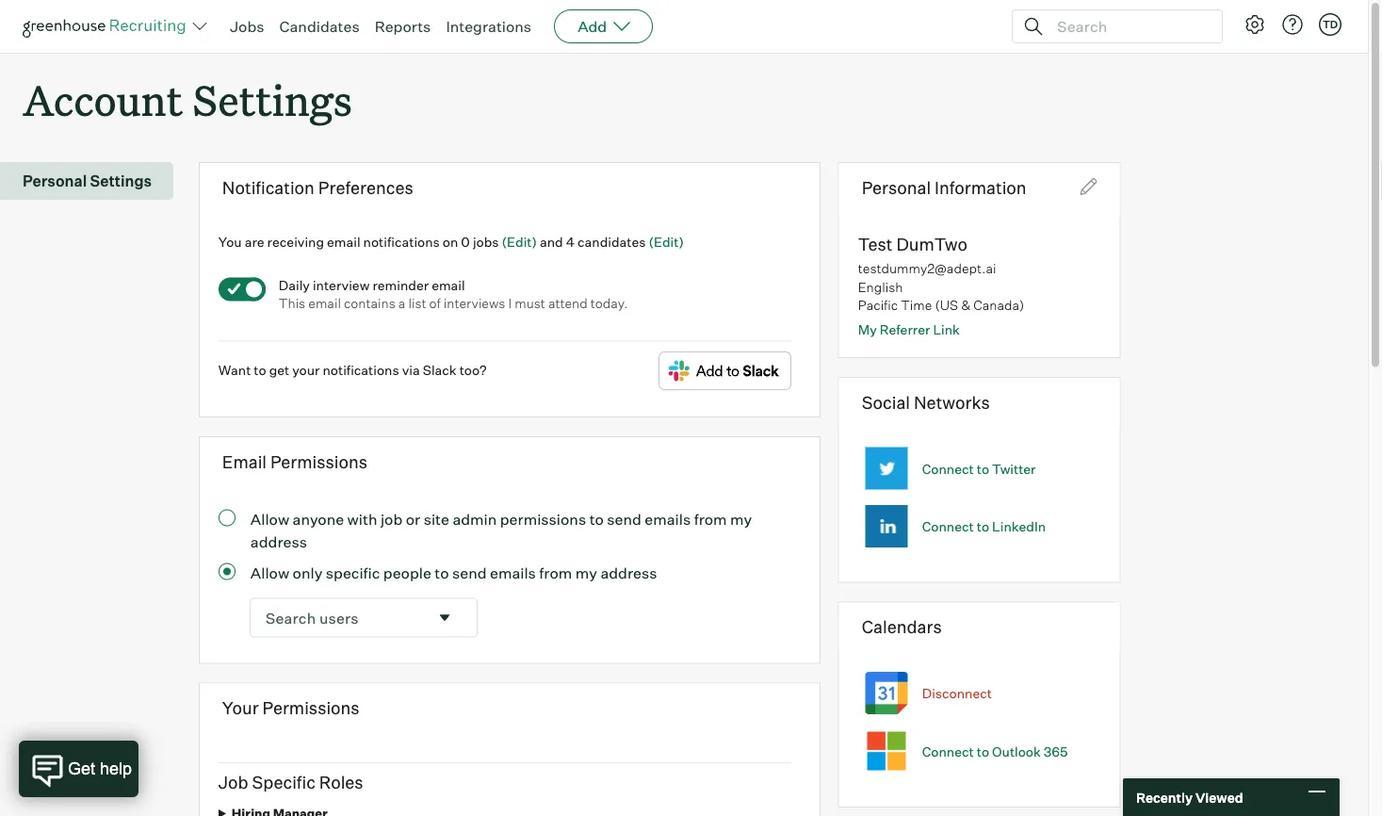 Task type: locate. For each thing, give the bounding box(es) containing it.
attend
[[548, 295, 588, 311]]

1 horizontal spatial address
[[601, 563, 657, 582]]

allow inside allow anyone with job or site admin permissions to send emails from my address
[[251, 509, 289, 528]]

notifications left via
[[323, 361, 399, 378]]

to left twitter at the bottom right
[[977, 460, 990, 477]]

must
[[515, 295, 546, 311]]

send right permissions
[[607, 509, 642, 528]]

job
[[219, 771, 248, 793]]

connect to twitter
[[922, 460, 1036, 477]]

job
[[381, 509, 403, 528]]

or
[[406, 509, 421, 528]]

interview
[[313, 276, 370, 293]]

1 horizontal spatial personal
[[862, 177, 931, 198]]

&
[[961, 297, 971, 313]]

0 vertical spatial emails
[[645, 509, 691, 528]]

admin
[[453, 509, 497, 528]]

1 vertical spatial permissions
[[263, 698, 360, 719]]

connect
[[922, 460, 974, 477], [922, 518, 974, 535], [922, 743, 974, 759]]

1 horizontal spatial send
[[607, 509, 642, 528]]

slack
[[423, 361, 457, 378]]

to left linkedin
[[977, 518, 990, 535]]

emails inside allow anyone with job or site admin permissions to send emails from my address
[[645, 509, 691, 528]]

1 vertical spatial connect
[[922, 518, 974, 535]]

allow left only
[[251, 563, 289, 582]]

0 vertical spatial allow
[[251, 509, 289, 528]]

settings down account
[[90, 172, 152, 191]]

1 horizontal spatial (edit)
[[649, 233, 684, 250]]

1 vertical spatial from
[[539, 563, 572, 582]]

networks
[[914, 391, 990, 413]]

0 horizontal spatial my
[[576, 563, 597, 582]]

(edit) link left and
[[502, 233, 537, 250]]

reports link
[[375, 17, 431, 36]]

1 horizontal spatial (edit) link
[[649, 233, 684, 250]]

0 horizontal spatial (edit) link
[[502, 233, 537, 250]]

connect to linkedin
[[922, 518, 1046, 535]]

connect left twitter at the bottom right
[[922, 460, 974, 477]]

0 vertical spatial email
[[327, 233, 361, 250]]

to for want to get your notifications via slack too?
[[254, 361, 266, 378]]

connect to outlook 365 link
[[922, 743, 1068, 759]]

send
[[607, 509, 642, 528], [452, 563, 487, 582]]

interviews
[[444, 295, 506, 311]]

email up interview
[[327, 233, 361, 250]]

(edit) left and
[[502, 233, 537, 250]]

0 vertical spatial address
[[251, 532, 307, 551]]

1 horizontal spatial my
[[730, 509, 752, 528]]

to left outlook
[[977, 743, 990, 759]]

want
[[219, 361, 251, 378]]

checkmark image
[[227, 282, 241, 295]]

1 horizontal spatial settings
[[193, 72, 352, 127]]

0 vertical spatial connect
[[922, 460, 974, 477]]

0 horizontal spatial address
[[251, 532, 307, 551]]

want to get your notifications via slack too?
[[219, 361, 487, 378]]

toggle flyout image
[[435, 608, 454, 627]]

to right permissions
[[590, 509, 604, 528]]

job specific roles
[[219, 771, 363, 793]]

1 vertical spatial email
[[432, 276, 465, 293]]

notifications up reminder
[[363, 233, 440, 250]]

send up 'toggle flyout' icon
[[452, 563, 487, 582]]

permissions up anyone
[[270, 451, 368, 472]]

0 vertical spatial notifications
[[363, 233, 440, 250]]

email down interview
[[308, 295, 341, 311]]

time
[[901, 297, 932, 313]]

and
[[540, 233, 563, 250]]

personal
[[23, 172, 87, 191], [862, 177, 931, 198]]

0 horizontal spatial personal
[[23, 172, 87, 191]]

emails
[[645, 509, 691, 528], [490, 563, 536, 582]]

personal for personal information
[[862, 177, 931, 198]]

2 connect from the top
[[922, 518, 974, 535]]

0 vertical spatial settings
[[193, 72, 352, 127]]

0 horizontal spatial (edit)
[[502, 233, 537, 250]]

1 horizontal spatial from
[[694, 509, 727, 528]]

(edit)
[[502, 233, 537, 250], [649, 233, 684, 250]]

settings for personal settings
[[90, 172, 152, 191]]

td button
[[1319, 13, 1342, 36]]

personal information
[[862, 177, 1027, 198]]

2 vertical spatial connect
[[922, 743, 974, 759]]

of
[[429, 295, 441, 311]]

connect for social networks
[[922, 518, 974, 535]]

(edit) right the candidates
[[649, 233, 684, 250]]

0 vertical spatial permissions
[[270, 451, 368, 472]]

3 connect from the top
[[922, 743, 974, 759]]

add
[[578, 17, 607, 36]]

from inside allow anyone with job or site admin permissions to send emails from my address
[[694, 509, 727, 528]]

permissions
[[270, 451, 368, 472], [263, 698, 360, 719]]

Search text field
[[1053, 13, 1205, 40]]

0 horizontal spatial send
[[452, 563, 487, 582]]

(edit) link
[[502, 233, 537, 250], [649, 233, 684, 250]]

email
[[327, 233, 361, 250], [432, 276, 465, 293], [308, 295, 341, 311]]

are
[[245, 233, 264, 250]]

1 vertical spatial notifications
[[323, 361, 399, 378]]

1 horizontal spatial emails
[[645, 509, 691, 528]]

permissions right your
[[263, 698, 360, 719]]

0 horizontal spatial settings
[[90, 172, 152, 191]]

1 allow from the top
[[251, 509, 289, 528]]

0 vertical spatial from
[[694, 509, 727, 528]]

0 vertical spatial my
[[730, 509, 752, 528]]

connect down disconnect link at the right bottom
[[922, 743, 974, 759]]

btn-add-to-slack link
[[659, 351, 792, 394]]

reports
[[375, 17, 431, 36]]

english
[[858, 278, 903, 295]]

1 (edit) link from the left
[[502, 233, 537, 250]]

notifications
[[363, 233, 440, 250], [323, 361, 399, 378]]

test dumtwo testdummy2@adept.ai english pacific time (us & canada) my referrer link
[[858, 234, 1025, 337]]

from
[[694, 509, 727, 528], [539, 563, 572, 582]]

receiving
[[267, 233, 324, 250]]

greenhouse recruiting image
[[23, 15, 192, 38]]

1 vertical spatial settings
[[90, 172, 152, 191]]

configure image
[[1244, 13, 1267, 36]]

to inside allow anyone with job or site admin permissions to send emails from my address
[[590, 509, 604, 528]]

roles
[[319, 771, 363, 793]]

2 (edit) from the left
[[649, 233, 684, 250]]

settings inside the personal settings link
[[90, 172, 152, 191]]

list
[[409, 295, 426, 311]]

testdummy2@adept.ai
[[858, 260, 997, 277]]

(edit) link right the candidates
[[649, 233, 684, 250]]

with
[[347, 509, 377, 528]]

specific
[[252, 771, 316, 793]]

0 horizontal spatial from
[[539, 563, 572, 582]]

email
[[222, 451, 267, 472]]

None field
[[251, 599, 477, 637]]

1 vertical spatial send
[[452, 563, 487, 582]]

connect for calendars
[[922, 743, 974, 759]]

my
[[730, 509, 752, 528], [576, 563, 597, 582]]

my
[[858, 321, 877, 337]]

dumtwo
[[897, 234, 968, 255]]

0 vertical spatial send
[[607, 509, 642, 528]]

td
[[1323, 18, 1338, 31]]

0 horizontal spatial emails
[[490, 563, 536, 582]]

connect down connect to twitter
[[922, 518, 974, 535]]

1 vertical spatial allow
[[251, 563, 289, 582]]

allow left anyone
[[251, 509, 289, 528]]

email up of
[[432, 276, 465, 293]]

1 vertical spatial emails
[[490, 563, 536, 582]]

2 allow from the top
[[251, 563, 289, 582]]

to left get
[[254, 361, 266, 378]]

settings down jobs link
[[193, 72, 352, 127]]

disconnect
[[922, 685, 992, 702]]

i
[[508, 295, 512, 311]]

to
[[254, 361, 266, 378], [977, 460, 990, 477], [590, 509, 604, 528], [977, 518, 990, 535], [435, 563, 449, 582], [977, 743, 990, 759]]



Task type: describe. For each thing, give the bounding box(es) containing it.
you
[[219, 233, 242, 250]]

your
[[292, 361, 320, 378]]

your
[[222, 698, 259, 719]]

information
[[935, 177, 1027, 198]]

daily interview reminder email this email contains a list of interviews i must attend today.
[[279, 276, 628, 311]]

email for receiving
[[327, 233, 361, 250]]

allow only specific people to send emails from my address
[[251, 563, 657, 582]]

connect to outlook 365
[[922, 743, 1068, 759]]

notification preferences
[[222, 177, 414, 198]]

referrer
[[880, 321, 931, 337]]

link
[[933, 321, 960, 337]]

1 vertical spatial address
[[601, 563, 657, 582]]

0
[[461, 233, 470, 250]]

account
[[23, 72, 183, 127]]

address inside allow anyone with job or site admin permissions to send emails from my address
[[251, 532, 307, 551]]

disconnect link
[[922, 685, 992, 702]]

permissions
[[500, 509, 586, 528]]

settings for account settings
[[193, 72, 352, 127]]

permissions for email permissions
[[270, 451, 368, 472]]

add button
[[554, 9, 653, 43]]

outlook
[[993, 743, 1041, 759]]

allow anyone with job or site admin permissions to send emails from my address
[[251, 509, 752, 551]]

email for reminder
[[432, 276, 465, 293]]

integrations link
[[446, 17, 532, 36]]

jobs link
[[230, 17, 264, 36]]

365
[[1044, 743, 1068, 759]]

social
[[862, 391, 910, 413]]

too?
[[460, 361, 487, 378]]

your permissions
[[222, 698, 360, 719]]

edit link
[[1081, 178, 1098, 200]]

td button
[[1316, 9, 1346, 40]]

(us
[[935, 297, 959, 313]]

1 connect from the top
[[922, 460, 974, 477]]

a
[[399, 295, 406, 311]]

to right people
[[435, 563, 449, 582]]

on
[[443, 233, 458, 250]]

connect to linkedin link
[[922, 518, 1046, 535]]

jobs
[[230, 17, 264, 36]]

pacific
[[858, 297, 898, 313]]

1 (edit) from the left
[[502, 233, 537, 250]]

anyone
[[293, 509, 344, 528]]

permissions for your permissions
[[263, 698, 360, 719]]

notifications for on
[[363, 233, 440, 250]]

integrations
[[446, 17, 532, 36]]

account settings
[[23, 72, 352, 127]]

candidates
[[578, 233, 646, 250]]

candidates link
[[279, 17, 360, 36]]

daily
[[279, 276, 310, 293]]

viewed
[[1196, 789, 1244, 806]]

jobs
[[473, 233, 499, 250]]

personal settings link
[[23, 170, 166, 192]]

reminder
[[373, 276, 429, 293]]

btn add to slack image
[[659, 351, 792, 391]]

to for connect to twitter
[[977, 460, 990, 477]]

allow for allow only specific people to send emails from my address
[[251, 563, 289, 582]]

send inside allow anyone with job or site admin permissions to send emails from my address
[[607, 509, 642, 528]]

candidates
[[279, 17, 360, 36]]

canada)
[[974, 297, 1025, 313]]

this
[[279, 295, 306, 311]]

Search users text field
[[251, 599, 428, 637]]

email permissions
[[222, 451, 368, 472]]

recently
[[1137, 789, 1193, 806]]

2 vertical spatial email
[[308, 295, 341, 311]]

4
[[566, 233, 575, 250]]

my referrer link link
[[858, 321, 960, 337]]

get
[[269, 361, 290, 378]]

via
[[402, 361, 420, 378]]

allow for allow anyone with job or site admin permissions to send emails from my address
[[251, 509, 289, 528]]

to for connect to linkedin
[[977, 518, 990, 535]]

to for connect to outlook 365
[[977, 743, 990, 759]]

linkedin
[[993, 518, 1046, 535]]

test
[[858, 234, 893, 255]]

edit image
[[1081, 178, 1098, 195]]

personal for personal settings
[[23, 172, 87, 191]]

my inside allow anyone with job or site admin permissions to send emails from my address
[[730, 509, 752, 528]]

connect to twitter link
[[922, 460, 1036, 477]]

2 (edit) link from the left
[[649, 233, 684, 250]]

recently viewed
[[1137, 789, 1244, 806]]

1 vertical spatial my
[[576, 563, 597, 582]]

site
[[424, 509, 449, 528]]

today.
[[591, 295, 628, 311]]

twitter
[[993, 460, 1036, 477]]

personal settings
[[23, 172, 152, 191]]

you are receiving email notifications on 0 jobs (edit) and 4 candidates (edit)
[[219, 233, 684, 250]]

social networks
[[862, 391, 990, 413]]

people
[[383, 563, 432, 582]]

preferences
[[318, 177, 414, 198]]

only
[[293, 563, 323, 582]]

notifications for via
[[323, 361, 399, 378]]

specific
[[326, 563, 380, 582]]

calendars
[[862, 616, 942, 637]]



Task type: vqa. For each thing, say whether or not it's contained in the screenshot.
English
yes



